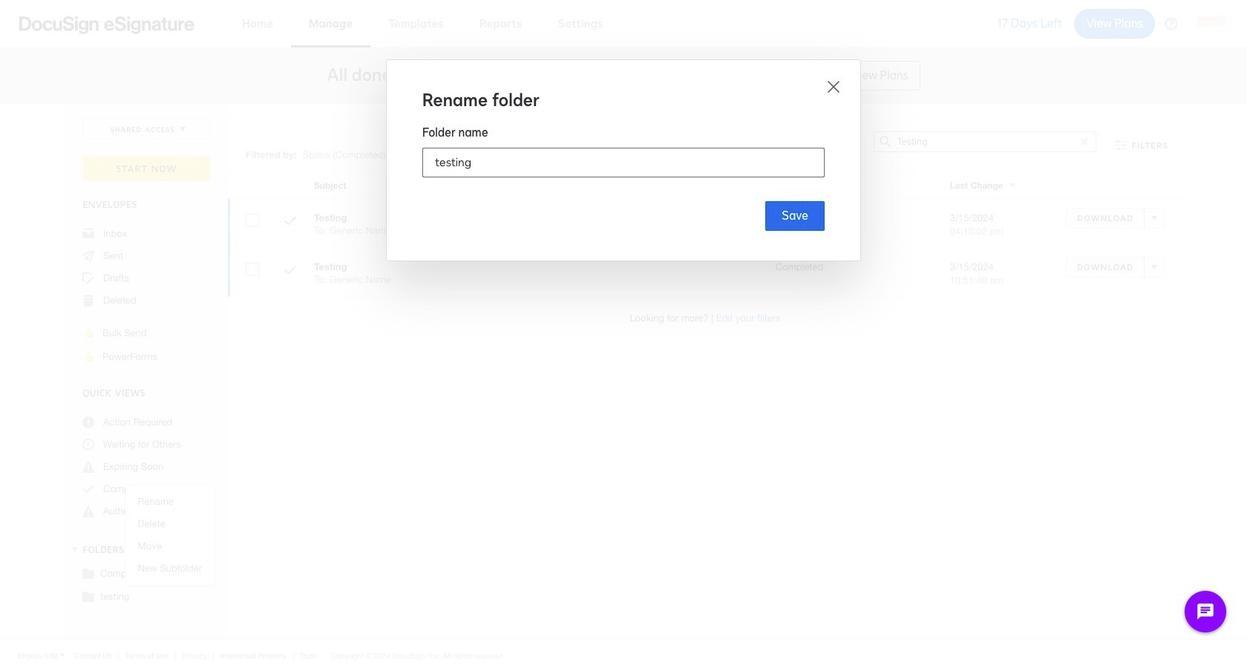 Task type: locate. For each thing, give the bounding box(es) containing it.
folder image
[[82, 590, 94, 602]]

1 vertical spatial alert image
[[82, 506, 94, 518]]

2 lock image from the top
[[81, 348, 99, 366]]

folder image
[[82, 567, 94, 579]]

0 vertical spatial alert image
[[82, 461, 94, 473]]

Search Inbox and Folders text field
[[898, 132, 1074, 152]]

0 vertical spatial completed image
[[284, 215, 296, 230]]

completed image
[[284, 215, 296, 230], [284, 264, 296, 279]]

lock image
[[81, 325, 99, 342], [81, 348, 99, 366]]

more info region
[[0, 640, 1248, 671]]

1 vertical spatial lock image
[[81, 348, 99, 366]]

alert image up completed icon
[[82, 461, 94, 473]]

1 alert image from the top
[[82, 461, 94, 473]]

0 vertical spatial lock image
[[81, 325, 99, 342]]

draft image
[[82, 273, 94, 284]]

1 completed image from the top
[[284, 215, 296, 230]]

clock image
[[82, 439, 94, 451]]

1 vertical spatial completed image
[[284, 264, 296, 279]]

menu
[[126, 491, 214, 580]]

alert image down completed icon
[[82, 506, 94, 518]]

completed image
[[82, 484, 94, 495]]

docusign esignature image
[[19, 16, 195, 34]]

alert image
[[82, 461, 94, 473], [82, 506, 94, 518]]



Task type: vqa. For each thing, say whether or not it's contained in the screenshot.
Need to Sign image
no



Task type: describe. For each thing, give the bounding box(es) containing it.
Enter folder name text field
[[423, 149, 824, 177]]

2 alert image from the top
[[82, 506, 94, 518]]

view folders image
[[69, 544, 81, 555]]

action required image
[[82, 417, 94, 429]]

inbox image
[[82, 228, 94, 240]]

trash image
[[82, 295, 94, 307]]

1 lock image from the top
[[81, 325, 99, 342]]

sent image
[[82, 250, 94, 262]]

2 completed image from the top
[[284, 264, 296, 279]]



